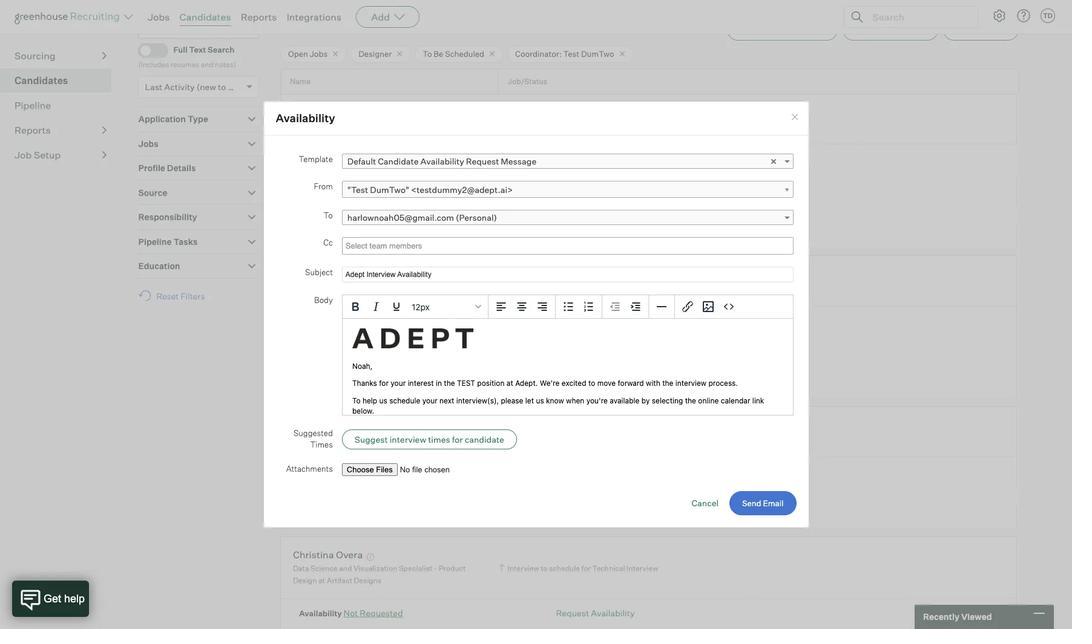Task type: describe. For each thing, give the bounding box(es) containing it.
to inside availability dialog
[[324, 211, 333, 220]]

1 vertical spatial manager
[[323, 382, 355, 392]]

schedule interview link for noah harlow
[[494, 382, 569, 392]]

1 vertical spatial jobs
[[310, 49, 328, 59]]

jobs link
[[148, 11, 170, 23]]

1 horizontal spatial reports
[[241, 11, 277, 23]]

add for add candidate
[[867, 24, 883, 34]]

designer inside eloise vanian junior web designer at elevate solutions
[[333, 434, 364, 443]]

1 vertical spatial screen
[[334, 361, 359, 371]]

12px button
[[407, 297, 485, 317]]

candidate for add candidate
[[885, 24, 926, 34]]

from
[[314, 182, 333, 191]]

none submit inside availability dialog
[[730, 491, 796, 516]]

details
[[167, 163, 196, 173]]

request availability button for technical
[[556, 609, 635, 619]]

data
[[293, 565, 309, 574]]

1 vertical spatial candidates
[[15, 74, 68, 86]]

add candidate link
[[842, 19, 939, 40]]

viewed
[[961, 612, 992, 623]]

interview to schedule for debrief link
[[497, 427, 620, 439]]

12px toolbar
[[343, 295, 488, 319]]

schedule interview link for tim burton
[[494, 231, 569, 241]]

tasks
[[173, 237, 198, 247]]

attachments
[[286, 464, 333, 474]]

add candidate
[[867, 24, 926, 34]]

interview to schedule for technical interview link
[[497, 563, 661, 575]]

at inside 'data science and visualization specialist - product design at artifact designs'
[[318, 576, 325, 585]]

12px
[[412, 302, 430, 312]]

job dashboard
[[15, 25, 84, 37]]

tim
[[293, 106, 311, 118]]

overa
[[336, 549, 363, 561]]

tank
[[329, 231, 347, 241]]

3 toolbar from the left
[[602, 295, 649, 319]]

Search candidates field
[[138, 19, 259, 39]]

interviews to schedule for preliminary screen link
[[497, 276, 664, 288]]

actions
[[976, 24, 1006, 34]]

self-
[[598, 231, 615, 241]]

dashboard
[[34, 25, 84, 37]]

pipeline for pipeline
[[15, 99, 51, 111]]

open jobs
[[288, 49, 328, 59]]

noah harlow design program manager at google
[[293, 268, 414, 292]]

tim burton senior civil engineer at rsa engineering
[[293, 106, 431, 130]]

design inside 'data science and visualization specialist - product design at artifact designs'
[[293, 576, 317, 585]]

job dashboard link
[[15, 23, 107, 38]]

td button
[[1038, 6, 1058, 25]]

sent,
[[532, 150, 552, 160]]

configure image
[[992, 8, 1007, 23]]

education
[[138, 261, 180, 271]]

0 vertical spatial cancel
[[652, 150, 679, 160]]

artifact
[[327, 576, 352, 585]]

engineer
[[333, 121, 363, 130]]

schedule left the request
[[615, 231, 651, 241]]

at for noah harlow
[[381, 283, 388, 292]]

filters
[[181, 291, 205, 301]]

and inside full text search (includes resumes and notes)
[[201, 60, 213, 69]]

dumtwo"
[[370, 185, 409, 195]]

bulk
[[956, 24, 974, 34]]

default candidate availability request message
[[347, 156, 537, 166]]

schedule for technical
[[549, 565, 580, 574]]

(includes
[[138, 60, 169, 69]]

harlow
[[319, 268, 351, 280]]

job for job dashboard
[[15, 25, 32, 37]]

and inside 'data science and visualization specialist - product design at artifact designs'
[[339, 565, 352, 574]]

0 vertical spatial candidates link
[[180, 11, 231, 23]]

science
[[311, 565, 338, 574]]

solutions
[[400, 434, 433, 443]]

profile
[[138, 163, 165, 173]]

default
[[347, 156, 376, 166]]

open
[[288, 49, 308, 59]]

send
[[575, 231, 596, 241]]

specialist
[[399, 565, 432, 574]]

harlownoah05@gmail.com
[[347, 212, 454, 223]]

rsa
[[373, 121, 388, 130]]

pipeline tasks
[[138, 237, 198, 247]]

greenhouse recruiting image
[[15, 10, 124, 24]]

recruiter
[[299, 361, 332, 371]]

to for data science and visualization specialist - product design at artifact designs
[[541, 565, 548, 574]]

notes)
[[215, 60, 236, 69]]

to for design program manager at google
[[544, 277, 551, 286]]

christina overa
[[293, 549, 363, 561]]

christina overa link
[[293, 549, 363, 563]]

checkmark image
[[144, 45, 153, 54]]

integrations
[[287, 11, 342, 23]]

at for tim burton
[[365, 121, 372, 130]]

to for be
[[508, 150, 518, 160]]

|
[[571, 231, 573, 241]]

technical
[[592, 565, 625, 574]]

harlownoah05@gmail.com (personal)
[[347, 212, 497, 223]]

candidate inside 'button'
[[465, 435, 504, 445]]

senior
[[293, 121, 315, 130]]

to be scheduled
[[423, 49, 484, 59]]

activity
[[164, 82, 195, 92]]

candidate for default candidate availability request message
[[378, 156, 419, 166]]

subject
[[305, 267, 333, 277]]

program
[[318, 283, 348, 292]]

"test dumtwo" <testdummy2@adept.ai> link
[[342, 181, 794, 198]]

christina overa has been in technical interview for more than 14 days image
[[365, 554, 376, 561]]

pipeline link
[[15, 98, 107, 112]]

suggested
[[294, 429, 333, 438]]

td
[[1043, 12, 1053, 20]]

send self-schedule request link
[[575, 231, 684, 241]]

4
[[317, 23, 322, 33]]

cc
[[323, 238, 333, 247]]

at right the 2023
[[601, 150, 609, 160]]

at for eloise vanian
[[365, 434, 372, 443]]

full text search (includes resumes and notes)
[[138, 45, 236, 69]]

schedule for schedule interview | send self-schedule request
[[494, 231, 531, 241]]

0 vertical spatial reports link
[[241, 11, 277, 23]]

interview inside interview to schedule for debrief link
[[508, 428, 539, 438]]

eloise vanian junior web designer at elevate solutions
[[293, 419, 433, 443]]

interview
[[390, 435, 426, 445]]

-
[[434, 565, 437, 574]]

cancel inside availability dialog
[[692, 498, 719, 508]]

integrations link
[[287, 11, 342, 23]]

times
[[428, 435, 450, 445]]

last
[[145, 82, 162, 92]]

schedule for preliminary
[[553, 277, 584, 286]]

resumes
[[171, 60, 199, 69]]

email
[[339, 150, 359, 160]]

request availability button for preliminary
[[556, 316, 635, 326]]

to for be
[[423, 49, 432, 59]]

close image
[[790, 112, 800, 122]]

availability dialog
[[263, 101, 809, 528]]

data science and visualization specialist - product design at artifact designs
[[293, 565, 466, 585]]

0 horizontal spatial candidates link
[[15, 73, 107, 88]]

eloise vanian link
[[293, 419, 354, 433]]

coordinator: test dumtwo
[[515, 49, 614, 59]]



Task type: vqa. For each thing, say whether or not it's contained in the screenshot.
tab list containing Candidates
no



Task type: locate. For each thing, give the bounding box(es) containing it.
request down interview to schedule for technical interview link
[[556, 609, 589, 619]]

2 job from the top
[[15, 149, 32, 161]]

pipeline up education
[[138, 237, 172, 247]]

and down text
[[201, 60, 213, 69]]

candidate right the times
[[465, 435, 504, 445]]

jobs up checkmark image
[[148, 11, 170, 23]]

manager down recruiter screen
[[323, 382, 355, 392]]

at down science
[[318, 576, 325, 585]]

schedule interview | send self-schedule request
[[494, 231, 684, 241]]

manager inside noah harlow design program manager at google
[[350, 283, 380, 292]]

screen up hiring manager screen
[[334, 361, 359, 371]]

candidate right 4
[[324, 23, 364, 33]]

at left the google
[[381, 283, 388, 292]]

0 vertical spatial request availability
[[556, 316, 635, 326]]

jobs right open
[[310, 49, 328, 59]]

request down interviews to schedule for preliminary screen link at top
[[556, 316, 589, 326]]

(new
[[197, 82, 216, 92]]

screen right preliminary
[[637, 277, 661, 286]]

request availability for technical
[[556, 609, 635, 619]]

0 horizontal spatial interviews
[[299, 210, 339, 220]]

1 request availability button from the top
[[556, 316, 635, 326]]

0 horizontal spatial cancel
[[652, 150, 679, 160]]

1 vertical spatial schedule
[[494, 382, 531, 392]]

toolbar
[[488, 295, 556, 319], [556, 295, 602, 319], [602, 295, 649, 319], [675, 295, 742, 319]]

request for interview
[[556, 609, 589, 619]]

0 vertical spatial schedule interview link
[[494, 231, 569, 241]]

interviews for interviews to schedule for preliminary screen
[[508, 277, 543, 286]]

request up <testdummy2@adept.ai>
[[466, 156, 499, 166]]

12px group
[[343, 295, 793, 319]]

request availability button
[[556, 316, 635, 326], [556, 609, 635, 619]]

4 toolbar from the left
[[675, 295, 742, 319]]

old)
[[228, 82, 244, 92]]

design inside noah harlow design program manager at google
[[293, 283, 317, 292]]

None text field
[[343, 238, 435, 254]]

report
[[781, 24, 808, 34]]

schedule up 12px group
[[553, 277, 584, 286]]

add inside popup button
[[371, 11, 390, 23]]

schedule interview
[[494, 382, 569, 392]]

for left technical
[[582, 565, 591, 574]]

none file field inside availability dialog
[[342, 464, 491, 476]]

screen up eloise vanian junior web designer at elevate solutions on the left of page
[[357, 382, 382, 392]]

candidate email
[[299, 150, 359, 160]]

christina
[[293, 549, 334, 561]]

screen
[[637, 277, 661, 286], [334, 361, 359, 371], [357, 382, 382, 392]]

0 vertical spatial design
[[293, 283, 317, 292]]

schedule
[[494, 231, 531, 241], [494, 382, 531, 392]]

to
[[423, 49, 432, 59], [508, 150, 518, 160], [324, 211, 333, 220]]

2 vertical spatial request
[[556, 609, 589, 619]]

designer down applications
[[358, 49, 392, 59]]

interviews up 12px group
[[508, 277, 543, 286]]

0 vertical spatial to
[[423, 49, 432, 59]]

reports link down pipeline link
[[15, 123, 107, 137]]

1 vertical spatial reports
[[15, 124, 51, 136]]

harlownoah05@gmail.com (personal) link
[[342, 210, 794, 225]]

1 toolbar from the left
[[488, 295, 556, 319]]

candidates up text
[[180, 11, 231, 23]]

1 job from the top
[[15, 25, 32, 37]]

pipeline for pipeline tasks
[[138, 237, 172, 247]]

at inside eloise vanian junior web designer at elevate solutions
[[365, 434, 372, 443]]

candidate
[[885, 24, 926, 34], [299, 150, 337, 160], [378, 156, 419, 166]]

2 horizontal spatial candidate
[[885, 24, 926, 34]]

and up 'artifact' at the bottom left
[[339, 565, 352, 574]]

0 horizontal spatial pipeline
[[15, 99, 51, 111]]

0 vertical spatial schedule
[[494, 231, 531, 241]]

reports left "showing"
[[241, 11, 277, 23]]

request inside availability dialog
[[466, 156, 499, 166]]

for for preliminary
[[585, 277, 595, 286]]

schedule interview link
[[494, 231, 569, 241], [494, 382, 569, 392]]

request for interviews
[[556, 316, 589, 326]]

1 horizontal spatial candidates link
[[180, 11, 231, 23]]

to be sent, nov 1, 2023 at 12:00pm cancel
[[508, 150, 679, 160]]

last activity (new to old) option
[[145, 82, 244, 92]]

1 vertical spatial request availability
[[556, 609, 635, 619]]

1 vertical spatial schedule interview link
[[494, 382, 569, 392]]

add inside "link"
[[867, 24, 883, 34]]

schedule interview link down harlownoah05@gmail.com (personal) link
[[494, 231, 569, 241]]

times
[[310, 440, 333, 450]]

1 horizontal spatial candidates
[[180, 11, 231, 23]]

schedule left technical
[[549, 565, 580, 574]]

request availability
[[556, 316, 635, 326], [556, 609, 635, 619]]

None submit
[[730, 491, 796, 516]]

at inside tim burton senior civil engineer at rsa engineering
[[365, 121, 372, 130]]

none text field inside availability dialog
[[343, 238, 435, 254]]

design down data at the bottom of page
[[293, 576, 317, 585]]

search
[[208, 45, 235, 55]]

1 horizontal spatial to
[[423, 49, 432, 59]]

1 schedule from the top
[[494, 231, 531, 241]]

reports
[[241, 11, 277, 23], [15, 124, 51, 136]]

2 design from the top
[[293, 576, 317, 585]]

add button
[[356, 6, 420, 28]]

engineering
[[390, 121, 431, 130]]

holding tank
[[299, 231, 347, 241]]

holding
[[299, 231, 328, 241]]

reports link left "showing"
[[241, 11, 277, 23]]

1 vertical spatial reports link
[[15, 123, 107, 137]]

1 horizontal spatial pipeline
[[138, 237, 172, 247]]

text
[[189, 45, 206, 55]]

schedule for debrief
[[549, 428, 580, 438]]

job up sourcing
[[15, 25, 32, 37]]

0 vertical spatial screen
[[637, 277, 661, 286]]

profile details
[[138, 163, 196, 173]]

job
[[15, 25, 32, 37], [15, 149, 32, 161]]

for right the times
[[452, 435, 463, 445]]

bulk actions
[[956, 24, 1006, 34]]

request availability button down interviews to schedule for preliminary screen
[[556, 316, 635, 326]]

1 vertical spatial to
[[508, 150, 518, 160]]

job left the setup
[[15, 149, 32, 161]]

0 horizontal spatial to
[[324, 211, 333, 220]]

1 horizontal spatial cancel
[[692, 498, 719, 508]]

1 horizontal spatial reports link
[[241, 11, 277, 23]]

showing 4 candidate applications
[[280, 23, 414, 33]]

generate report
[[742, 24, 808, 34]]

0 vertical spatial candidates
[[180, 11, 231, 23]]

1 vertical spatial request
[[556, 316, 589, 326]]

1 design from the top
[[293, 283, 317, 292]]

nov
[[554, 150, 570, 160]]

1 vertical spatial designer
[[333, 434, 364, 443]]

0 horizontal spatial and
[[201, 60, 213, 69]]

1 vertical spatial cancel
[[692, 498, 719, 508]]

be
[[434, 49, 443, 59]]

template
[[299, 154, 333, 164]]

cancel link
[[652, 150, 679, 160]]

1 horizontal spatial add
[[867, 24, 883, 34]]

2 schedule from the top
[[494, 382, 531, 392]]

source
[[138, 187, 167, 198]]

1 request availability from the top
[[556, 316, 635, 326]]

1 vertical spatial request availability button
[[556, 609, 635, 619]]

suggest interview times for candidate button
[[342, 430, 517, 450]]

1 horizontal spatial interviews
[[508, 277, 543, 286]]

schedule for schedule interview
[[494, 382, 531, 392]]

to left be at top left
[[423, 49, 432, 59]]

candidates down sourcing
[[15, 74, 68, 86]]

2 vertical spatial to
[[324, 211, 333, 220]]

1 horizontal spatial candidate
[[465, 435, 504, 445]]

dumtwo
[[581, 49, 614, 59]]

candidates link up text
[[180, 11, 231, 23]]

candidates
[[180, 11, 231, 23], [15, 74, 68, 86]]

1 horizontal spatial candidate
[[378, 156, 419, 166]]

Search text field
[[869, 8, 967, 26]]

1 vertical spatial design
[[293, 576, 317, 585]]

interviews up holding tank
[[299, 210, 339, 220]]

elevate
[[374, 434, 399, 443]]

1 vertical spatial add
[[867, 24, 883, 34]]

candidates link down sourcing link
[[15, 73, 107, 88]]

civil
[[317, 121, 331, 130]]

0 vertical spatial interviews
[[299, 210, 339, 220]]

2 vertical spatial jobs
[[138, 138, 158, 149]]

candidate inside "link"
[[885, 24, 926, 34]]

reports link
[[241, 11, 277, 23], [15, 123, 107, 137]]

pipeline down sourcing
[[15, 99, 51, 111]]

1 vertical spatial and
[[339, 565, 352, 574]]

google
[[390, 283, 414, 292]]

test
[[563, 49, 579, 59]]

showing
[[280, 23, 315, 33]]

web
[[316, 434, 332, 443]]

to for junior web designer at elevate solutions
[[541, 428, 548, 438]]

for for candidate
[[452, 435, 463, 445]]

last activity (new to old)
[[145, 82, 244, 92]]

0 vertical spatial jobs
[[148, 11, 170, 23]]

for left preliminary
[[585, 277, 595, 286]]

at inside noah harlow design program manager at google
[[381, 283, 388, 292]]

1 horizontal spatial and
[[339, 565, 352, 574]]

0 vertical spatial pipeline
[[15, 99, 51, 111]]

request availability down interview to schedule for technical interview
[[556, 609, 635, 619]]

0 vertical spatial add
[[371, 11, 390, 23]]

designer down vanian
[[333, 434, 364, 443]]

manager right program
[[350, 283, 380, 292]]

1 vertical spatial candidate
[[465, 435, 504, 445]]

0 horizontal spatial reports
[[15, 124, 51, 136]]

1 schedule interview link from the top
[[494, 231, 569, 241]]

candidate down civil
[[299, 150, 337, 160]]

add for add
[[371, 11, 390, 23]]

1 vertical spatial job
[[15, 149, 32, 161]]

Subject text field
[[342, 267, 794, 283]]

0 vertical spatial request
[[466, 156, 499, 166]]

bulk actions link
[[943, 19, 1019, 40]]

noah
[[293, 268, 317, 280]]

0 vertical spatial designer
[[358, 49, 392, 59]]

0 vertical spatial manager
[[350, 283, 380, 292]]

candidate reports are now available! apply filters and select "view in app" element
[[727, 19, 838, 40]]

request availability for preliminary
[[556, 316, 635, 326]]

reports up job setup
[[15, 124, 51, 136]]

application
[[138, 114, 186, 124]]

candidate inside availability dialog
[[378, 156, 419, 166]]

1 vertical spatial candidates link
[[15, 73, 107, 88]]

0 vertical spatial reports
[[241, 11, 277, 23]]

2 horizontal spatial to
[[508, 150, 518, 160]]

0 horizontal spatial reports link
[[15, 123, 107, 137]]

2 request availability button from the top
[[556, 609, 635, 619]]

request availability button down interview to schedule for technical interview
[[556, 609, 635, 619]]

0 horizontal spatial candidates
[[15, 74, 68, 86]]

recently
[[923, 612, 960, 623]]

job setup
[[15, 149, 61, 161]]

reset filters
[[156, 291, 205, 301]]

default candidate availability request message link
[[342, 154, 794, 169]]

0 vertical spatial and
[[201, 60, 213, 69]]

for inside 'button'
[[452, 435, 463, 445]]

recruiter screen
[[299, 361, 359, 371]]

be
[[520, 150, 530, 160]]

candidate left bulk
[[885, 24, 926, 34]]

for
[[585, 277, 595, 286], [582, 428, 591, 438], [452, 435, 463, 445], [582, 565, 591, 574]]

2 toolbar from the left
[[556, 295, 602, 319]]

setup
[[34, 149, 61, 161]]

job for job setup
[[15, 149, 32, 161]]

at left elevate
[[365, 434, 372, 443]]

0 vertical spatial job
[[15, 25, 32, 37]]

applications
[[366, 23, 414, 33]]

schedule left debrief
[[549, 428, 580, 438]]

schedule interview link up interview to schedule for debrief link
[[494, 382, 569, 392]]

1 vertical spatial interviews
[[508, 277, 543, 286]]

for for technical
[[582, 565, 591, 574]]

None file field
[[342, 464, 491, 476]]

0 vertical spatial candidate
[[324, 23, 364, 33]]

to
[[218, 82, 226, 92], [544, 277, 551, 286], [541, 428, 548, 438], [541, 565, 548, 574]]

responsibility
[[138, 212, 197, 222]]

product
[[439, 565, 466, 574]]

junior
[[293, 434, 315, 443]]

at left rsa
[[365, 121, 372, 130]]

2 vertical spatial screen
[[357, 382, 382, 392]]

candidate up "dumtwo""
[[378, 156, 419, 166]]

design down noah
[[293, 283, 317, 292]]

interviews for interviews
[[299, 210, 339, 220]]

0 horizontal spatial candidate
[[324, 23, 364, 33]]

jobs
[[148, 11, 170, 23], [310, 49, 328, 59], [138, 138, 158, 149]]

0 vertical spatial request availability button
[[556, 316, 635, 326]]

2 request availability from the top
[[556, 609, 635, 619]]

designer
[[358, 49, 392, 59], [333, 434, 364, 443]]

1 vertical spatial pipeline
[[138, 237, 172, 247]]

0 horizontal spatial candidate
[[299, 150, 337, 160]]

to left the be
[[508, 150, 518, 160]]

recently viewed
[[923, 612, 992, 623]]

for left debrief
[[582, 428, 591, 438]]

hiring manager screen
[[299, 382, 382, 392]]

1,
[[571, 150, 577, 160]]

suggested times
[[294, 429, 333, 450]]

request
[[653, 231, 684, 241]]

request availability down interviews to schedule for preliminary screen
[[556, 316, 635, 326]]

cancel button
[[692, 498, 719, 508]]

at
[[365, 121, 372, 130], [601, 150, 609, 160], [381, 283, 388, 292], [365, 434, 372, 443], [318, 576, 325, 585]]

for for debrief
[[582, 428, 591, 438]]

full
[[173, 45, 187, 55]]

candidates link
[[180, 11, 231, 23], [15, 73, 107, 88]]

2 schedule interview link from the top
[[494, 382, 569, 392]]

to up holding tank
[[324, 211, 333, 220]]

0 horizontal spatial add
[[371, 11, 390, 23]]

jobs up profile
[[138, 138, 158, 149]]



